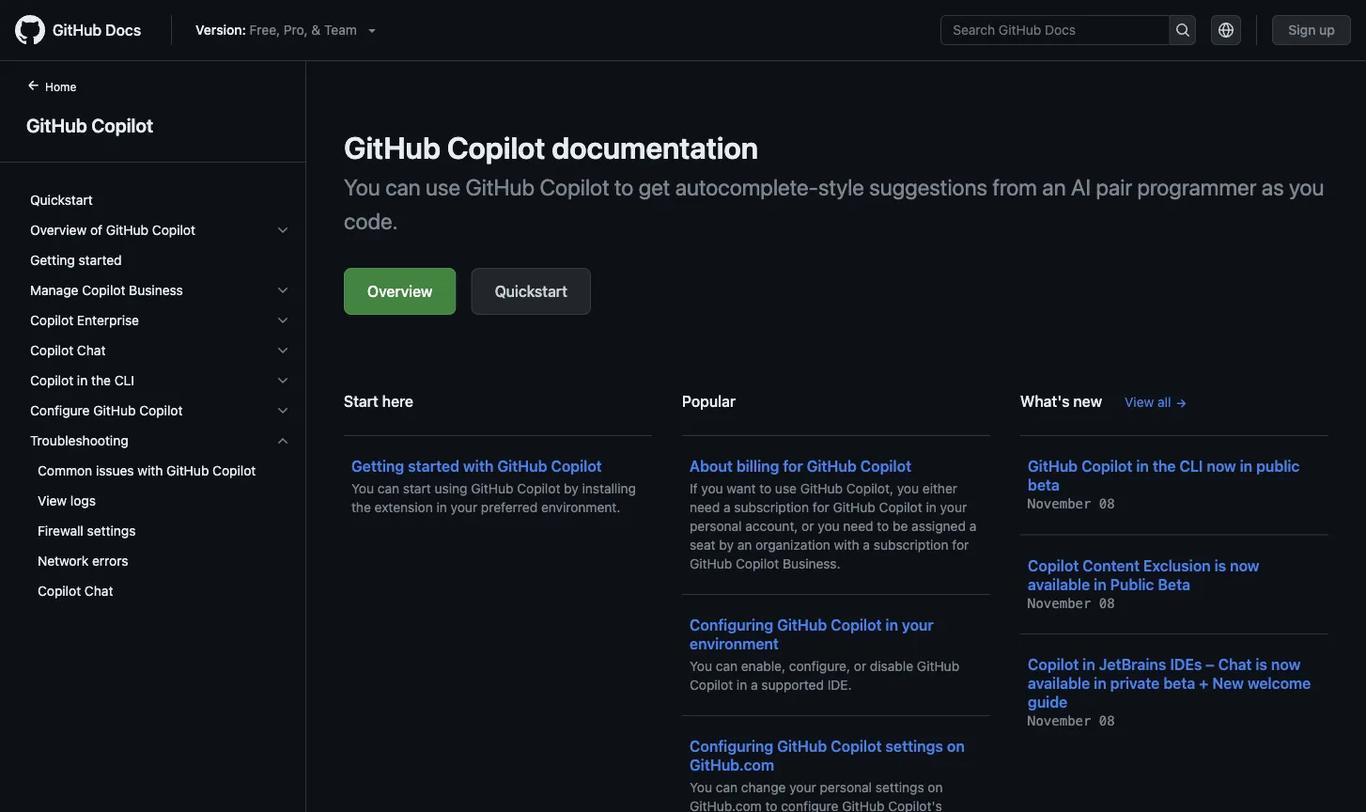 Task type: describe. For each thing, give the bounding box(es) containing it.
can inside getting started with github copilot you can start using github copilot by installing the extension in your preferred environment.
[[378, 481, 400, 496]]

exclusion
[[1144, 556, 1211, 574]]

copilot in jetbrains ides – chat is now available in private beta + new welcome guide november 08
[[1028, 656, 1312, 729]]

copilot enterprise button
[[23, 305, 298, 336]]

copilot inside configuring github copilot settings on github.com you can change your personal settings on github.com to configure github copilot'
[[831, 737, 882, 755]]

get
[[639, 174, 671, 200]]

can inside github copilot documentation you can use github copilot to get autocomplete-style suggestions from an ai pair programmer as you code.
[[386, 174, 421, 200]]

getting for getting started
[[30, 252, 75, 268]]

what's new
[[1021, 392, 1103, 410]]

ai
[[1071, 174, 1091, 200]]

organization
[[756, 537, 831, 553]]

github copilot
[[26, 114, 153, 136]]

with for started
[[463, 457, 494, 475]]

firewall settings link
[[23, 516, 298, 546]]

cli inside github copilot in the cli now in public beta november 08
[[1180, 457, 1204, 475]]

environment
[[690, 635, 779, 653]]

copilot inside copilot in jetbrains ides – chat is now available in private beta + new welcome guide november 08
[[1028, 656, 1079, 674]]

copilot in the cli button
[[23, 366, 298, 396]]

november 08 element for content
[[1028, 595, 1116, 611]]

or inside 'about billing for github copilot if you want to use github copilot, you either need a subscription for github copilot in your personal account, or you need to be assigned a seat by an organization  with a subscription for github copilot business.'
[[802, 518, 814, 534]]

billing
[[737, 457, 780, 475]]

chat inside copilot in jetbrains ides – chat is now available in private beta + new welcome guide november 08
[[1219, 656, 1253, 674]]

start
[[403, 481, 431, 496]]

copilot chat link
[[23, 576, 298, 606]]

search image
[[1176, 23, 1191, 38]]

1 vertical spatial on
[[928, 780, 943, 795]]

to inside github copilot documentation you can use github copilot to get autocomplete-style suggestions from an ai pair programmer as you code.
[[615, 174, 634, 200]]

an inside github copilot documentation you can use github copilot to get autocomplete-style suggestions from an ai pair programmer as you code.
[[1043, 174, 1067, 200]]

0 horizontal spatial for
[[783, 457, 803, 475]]

new
[[1074, 392, 1103, 410]]

installing
[[582, 481, 636, 496]]

now inside copilot content exclusion is now available in public beta november 08
[[1231, 556, 1260, 574]]

github inside github copilot in the cli now in public beta november 08
[[1028, 457, 1078, 475]]

sign
[[1289, 22, 1316, 38]]

to left be
[[877, 518, 890, 534]]

you inside configuring github copilot settings on github.com you can change your personal settings on github.com to configure github copilot'
[[690, 780, 713, 795]]

copilot content exclusion is now available in public beta november 08
[[1028, 556, 1260, 611]]

all
[[1158, 394, 1172, 410]]

1 vertical spatial need
[[844, 518, 874, 534]]

content
[[1083, 556, 1140, 574]]

your inside configuring github copilot settings on github.com you can change your personal settings on github.com to configure github copilot'
[[790, 780, 817, 795]]

view all link
[[1125, 392, 1188, 412]]

sign up
[[1289, 22, 1336, 38]]

you up the 'organization'
[[818, 518, 840, 534]]

your inside getting started with github copilot you can start using github copilot by installing the extension in your preferred environment.
[[451, 500, 478, 515]]

issues
[[96, 463, 134, 478]]

public
[[1111, 575, 1155, 593]]

style
[[819, 174, 865, 200]]

triangle down image
[[365, 23, 380, 38]]

copilot enterprise
[[30, 313, 139, 328]]

ide.
[[828, 677, 852, 693]]

sc 9kayk9 0 image for business
[[275, 283, 290, 298]]

getting for getting started with github copilot you can start using github copilot by installing the extension in your preferred environment.
[[352, 457, 404, 475]]

autocomplete-
[[676, 174, 819, 200]]

configure
[[781, 799, 839, 812]]

in down enable,
[[737, 677, 748, 693]]

the inside dropdown button
[[91, 373, 111, 388]]

1 horizontal spatial for
[[813, 500, 830, 515]]

08 inside copilot in jetbrains ides – chat is now available in private beta + new welcome guide november 08
[[1100, 713, 1116, 729]]

Search GitHub Docs search field
[[942, 16, 1170, 44]]

november for copilot content exclusion is now available in public beta
[[1028, 595, 1092, 611]]

what's
[[1021, 392, 1070, 410]]

&
[[312, 22, 321, 38]]

using
[[435, 481, 468, 496]]

use inside github copilot documentation you can use github copilot to get autocomplete-style suggestions from an ai pair programmer as you code.
[[426, 174, 461, 200]]

beta inside copilot in jetbrains ides – chat is now available in private beta + new welcome guide november 08
[[1164, 674, 1196, 692]]

beta
[[1158, 575, 1191, 593]]

2 github.com from the top
[[690, 799, 762, 812]]

1 horizontal spatial quickstart link
[[471, 268, 591, 315]]

08 for content
[[1100, 595, 1116, 611]]

assigned
[[912, 518, 966, 534]]

manage copilot business button
[[23, 275, 298, 305]]

configure
[[30, 403, 90, 418]]

a inside configuring github copilot in your environment you can enable, configure, or disable github copilot in a supported ide.
[[751, 677, 758, 693]]

08 for copilot
[[1100, 496, 1116, 512]]

enterprise
[[77, 313, 139, 328]]

programmer
[[1138, 174, 1257, 200]]

overview of github copilot button
[[23, 215, 298, 245]]

your inside 'about billing for github copilot if you want to use github copilot, you either need a subscription for github copilot in your personal account, or you need to be assigned a seat by an organization  with a subscription for github copilot business.'
[[941, 500, 967, 515]]

pro,
[[284, 22, 308, 38]]

a down want
[[724, 500, 731, 515]]

copilot inside copilot content exclusion is now available in public beta november 08
[[1028, 556, 1079, 574]]

2 vertical spatial settings
[[876, 780, 925, 795]]

november 08 element for in
[[1028, 713, 1116, 729]]

sc 9kayk9 0 image
[[275, 433, 290, 448]]

version: free, pro, & team
[[196, 22, 357, 38]]

private
[[1111, 674, 1160, 692]]

in left "public"
[[1240, 457, 1253, 475]]

november inside copilot in jetbrains ides – chat is now available in private beta + new welcome guide november 08
[[1028, 713, 1092, 729]]

new
[[1213, 674, 1245, 692]]

to inside configuring github copilot settings on github.com you can change your personal settings on github.com to configure github copilot'
[[766, 799, 778, 812]]

with for issues
[[138, 463, 163, 478]]

to down billing
[[760, 481, 772, 496]]

here
[[382, 392, 414, 410]]

in inside copilot content exclusion is now available in public beta november 08
[[1094, 575, 1107, 593]]

–
[[1206, 656, 1215, 674]]

you inside configuring github copilot in your environment you can enable, configure, or disable github copilot in a supported ide.
[[690, 658, 713, 674]]

is inside copilot in jetbrains ides – chat is now available in private beta + new welcome guide november 08
[[1256, 656, 1268, 674]]

the inside getting started with github copilot you can start using github copilot by installing the extension in your preferred environment.
[[352, 500, 371, 515]]

1 github.com from the top
[[690, 756, 775, 774]]

logs
[[70, 493, 96, 509]]

common
[[38, 463, 92, 478]]

view for view all
[[1125, 394, 1155, 410]]

sign up link
[[1273, 15, 1352, 45]]

available inside copilot in jetbrains ides – chat is now available in private beta + new welcome guide november 08
[[1028, 674, 1091, 692]]

manage copilot business
[[30, 282, 183, 298]]

view for view logs
[[38, 493, 67, 509]]

business
[[129, 282, 183, 298]]

common issues with github copilot
[[38, 463, 256, 478]]

network errors
[[38, 553, 128, 569]]

view logs link
[[23, 486, 298, 516]]

getting started
[[30, 252, 122, 268]]

sc 9kayk9 0 image inside the copilot chat "dropdown button"
[[275, 343, 290, 358]]

guide
[[1028, 693, 1068, 711]]

preferred
[[481, 500, 538, 515]]

is inside copilot content exclusion is now available in public beta november 08
[[1215, 556, 1227, 574]]

popular
[[682, 392, 736, 410]]

by inside 'about billing for github copilot if you want to use github copilot, you either need a subscription for github copilot in your personal account, or you need to be assigned a seat by an organization  with a subscription for github copilot business.'
[[719, 537, 734, 553]]

+
[[1200, 674, 1209, 692]]

disable
[[870, 658, 914, 674]]

in inside getting started with github copilot you can start using github copilot by installing the extension in your preferred environment.
[[437, 500, 447, 515]]

overview of github copilot
[[30, 222, 196, 238]]

overview for overview of github copilot
[[30, 222, 87, 238]]

troubleshooting element containing common issues with github copilot
[[15, 456, 305, 606]]

from
[[993, 174, 1038, 200]]

manage
[[30, 282, 78, 298]]

jetbrains
[[1100, 656, 1167, 674]]

configuring github copilot settings on github.com you can change your personal settings on github.com to configure github copilot'
[[690, 737, 965, 812]]

can inside configuring github copilot in your environment you can enable, configure, or disable github copilot in a supported ide.
[[716, 658, 738, 674]]

home link
[[19, 78, 106, 97]]

configure github copilot
[[30, 403, 183, 418]]

copilot chat inside "dropdown button"
[[30, 343, 106, 358]]

seat
[[690, 537, 716, 553]]

available inside copilot content exclusion is now available in public beta november 08
[[1028, 575, 1091, 593]]

docs
[[106, 21, 141, 39]]

getting started with github copilot you can start using github copilot by installing the extension in your preferred environment.
[[352, 457, 636, 515]]

2 vertical spatial for
[[953, 537, 969, 553]]

github copilot in the cli now in public beta november 08
[[1028, 457, 1300, 512]]

sc 9kayk9 0 image for copilot
[[275, 403, 290, 418]]

extension
[[375, 500, 433, 515]]

now inside github copilot in the cli now in public beta november 08
[[1207, 457, 1237, 475]]

want
[[727, 481, 756, 496]]

up
[[1320, 22, 1336, 38]]

0 vertical spatial subscription
[[734, 500, 809, 515]]

copilot inside "dropdown button"
[[30, 343, 73, 358]]

1 horizontal spatial subscription
[[874, 537, 949, 553]]

started for getting started with github copilot you can start using github copilot by installing the extension in your preferred environment.
[[408, 457, 460, 475]]

as
[[1262, 174, 1285, 200]]



Task type: locate. For each thing, give the bounding box(es) containing it.
overview down code. on the top left
[[368, 282, 433, 300]]

overview inside 'overview of github copilot' dropdown button
[[30, 222, 87, 238]]

2 vertical spatial the
[[352, 500, 371, 515]]

2 vertical spatial now
[[1272, 656, 1301, 674]]

started down of
[[79, 252, 122, 268]]

0 vertical spatial quickstart
[[30, 192, 93, 208]]

copilot,
[[847, 481, 894, 496]]

sc 9kayk9 0 image inside 'configure github copilot' dropdown button
[[275, 403, 290, 418]]

copilot chat up copilot in the cli
[[30, 343, 106, 358]]

2 vertical spatial 08
[[1100, 713, 1116, 729]]

1 vertical spatial november
[[1028, 595, 1092, 611]]

1 horizontal spatial cli
[[1180, 457, 1204, 475]]

or up the 'organization'
[[802, 518, 814, 534]]

2 configuring from the top
[[690, 737, 774, 755]]

getting up the start
[[352, 457, 404, 475]]

cli down view all link
[[1180, 457, 1204, 475]]

started inside github copilot element
[[79, 252, 122, 268]]

2 troubleshooting element from the top
[[15, 456, 305, 606]]

with inside troubleshooting element
[[138, 463, 163, 478]]

1 vertical spatial quickstart
[[495, 282, 568, 300]]

in down using
[[437, 500, 447, 515]]

1 configuring from the top
[[690, 616, 774, 634]]

firewall settings
[[38, 523, 136, 539]]

1 horizontal spatial need
[[844, 518, 874, 534]]

4 sc 9kayk9 0 image from the top
[[275, 343, 290, 358]]

november down guide
[[1028, 713, 1092, 729]]

getting started link
[[23, 245, 298, 275]]

you right as
[[1290, 174, 1325, 200]]

chat down errors
[[85, 583, 113, 599]]

configuring up environment at right bottom
[[690, 616, 774, 634]]

github copilot documentation you can use github copilot to get autocomplete-style suggestions from an ai pair programmer as you code.
[[344, 130, 1325, 234]]

08 down public
[[1100, 595, 1116, 611]]

0 vertical spatial an
[[1043, 174, 1067, 200]]

now up welcome
[[1272, 656, 1301, 674]]

0 horizontal spatial view
[[38, 493, 67, 509]]

available
[[1028, 575, 1091, 593], [1028, 674, 1091, 692]]

you right if
[[702, 481, 723, 496]]

1 vertical spatial or
[[854, 658, 867, 674]]

0 horizontal spatial cli
[[114, 373, 134, 388]]

1 horizontal spatial with
[[463, 457, 494, 475]]

configuring up change
[[690, 737, 774, 755]]

copilot
[[91, 114, 153, 136], [447, 130, 546, 165], [540, 174, 610, 200], [152, 222, 196, 238], [82, 282, 125, 298], [30, 313, 73, 328], [30, 343, 73, 358], [30, 373, 73, 388], [139, 403, 183, 418], [551, 457, 602, 475], [861, 457, 912, 475], [1082, 457, 1133, 475], [213, 463, 256, 478], [517, 481, 561, 496], [879, 500, 923, 515], [736, 556, 779, 572], [1028, 556, 1079, 574], [38, 583, 81, 599], [831, 616, 882, 634], [1028, 656, 1079, 674], [690, 677, 733, 693], [831, 737, 882, 755]]

0 vertical spatial need
[[690, 500, 720, 515]]

ides
[[1171, 656, 1203, 674]]

1 vertical spatial subscription
[[874, 537, 949, 553]]

need
[[690, 500, 720, 515], [844, 518, 874, 534]]

an left ai
[[1043, 174, 1067, 200]]

1 vertical spatial quickstart link
[[471, 268, 591, 315]]

1 november 08 element from the top
[[1028, 496, 1116, 512]]

environment.
[[541, 500, 621, 515]]

None search field
[[941, 15, 1197, 45]]

2 vertical spatial november
[[1028, 713, 1092, 729]]

beta inside github copilot in the cli now in public beta november 08
[[1028, 476, 1060, 494]]

need down copilot,
[[844, 518, 874, 534]]

1 horizontal spatial is
[[1256, 656, 1268, 674]]

1 horizontal spatial beta
[[1164, 674, 1196, 692]]

1 horizontal spatial overview
[[368, 282, 433, 300]]

2 08 from the top
[[1100, 595, 1116, 611]]

0 vertical spatial available
[[1028, 575, 1091, 593]]

public
[[1257, 457, 1300, 475]]

1 vertical spatial configuring
[[690, 737, 774, 755]]

08
[[1100, 496, 1116, 512], [1100, 595, 1116, 611], [1100, 713, 1116, 729]]

3 sc 9kayk9 0 image from the top
[[275, 313, 290, 328]]

1 vertical spatial github.com
[[690, 799, 762, 812]]

0 horizontal spatial by
[[564, 481, 579, 496]]

personal up configure
[[820, 780, 872, 795]]

5 sc 9kayk9 0 image from the top
[[275, 373, 290, 388]]

github copilot element
[[0, 76, 306, 810]]

sc 9kayk9 0 image inside copilot enterprise dropdown button
[[275, 313, 290, 328]]

team
[[324, 22, 357, 38]]

or inside configuring github copilot in your environment you can enable, configure, or disable github copilot in a supported ide.
[[854, 658, 867, 674]]

copilot inside dropdown button
[[82, 282, 125, 298]]

november 08 element for copilot
[[1028, 496, 1116, 512]]

0 vertical spatial on
[[947, 737, 965, 755]]

with inside 'about billing for github copilot if you want to use github copilot, you either need a subscription for github copilot in your personal account, or you need to be assigned a seat by an organization  with a subscription for github copilot business.'
[[834, 537, 860, 553]]

0 horizontal spatial is
[[1215, 556, 1227, 574]]

1 08 from the top
[[1100, 496, 1116, 512]]

start here
[[344, 392, 414, 410]]

chat down copilot enterprise
[[77, 343, 106, 358]]

2 horizontal spatial the
[[1153, 457, 1176, 475]]

common issues with github copilot link
[[23, 456, 298, 486]]

0 vertical spatial getting
[[30, 252, 75, 268]]

personal up the seat
[[690, 518, 742, 534]]

0 vertical spatial configuring
[[690, 616, 774, 634]]

in up assigned on the right
[[926, 500, 937, 515]]

documentation
[[552, 130, 759, 165]]

github docs link
[[15, 15, 156, 45]]

troubleshooting element
[[15, 426, 305, 606], [15, 456, 305, 606]]

getting inside getting started with github copilot you can start using github copilot by installing the extension in your preferred environment.
[[352, 457, 404, 475]]

1 available from the top
[[1028, 575, 1091, 593]]

overview link
[[344, 268, 456, 315]]

getting inside github copilot element
[[30, 252, 75, 268]]

or left disable
[[854, 658, 867, 674]]

1 horizontal spatial started
[[408, 457, 460, 475]]

about billing for github copilot if you want to use github copilot, you either need a subscription for github copilot in your personal account, or you need to be assigned a seat by an organization  with a subscription for github copilot business.
[[690, 457, 977, 572]]

configuring inside configuring github copilot in your environment you can enable, configure, or disable github copilot in a supported ide.
[[690, 616, 774, 634]]

in left jetbrains
[[1083, 656, 1096, 674]]

0 vertical spatial beta
[[1028, 476, 1060, 494]]

errors
[[92, 553, 128, 569]]

2 vertical spatial chat
[[1219, 656, 1253, 674]]

is right "exclusion"
[[1215, 556, 1227, 574]]

0 horizontal spatial quickstart link
[[23, 185, 298, 215]]

beta down what's at the right of the page
[[1028, 476, 1060, 494]]

you left change
[[690, 780, 713, 795]]

you left either
[[897, 481, 919, 496]]

can up extension
[[378, 481, 400, 496]]

your
[[451, 500, 478, 515], [941, 500, 967, 515], [902, 616, 934, 634], [790, 780, 817, 795]]

1 vertical spatial available
[[1028, 674, 1091, 692]]

1 november from the top
[[1028, 496, 1092, 512]]

in down view all
[[1137, 457, 1149, 475]]

0 vertical spatial github.com
[[690, 756, 775, 774]]

pair
[[1096, 174, 1133, 200]]

the down all
[[1153, 457, 1176, 475]]

the inside github copilot in the cli now in public beta november 08
[[1153, 457, 1176, 475]]

1 horizontal spatial quickstart
[[495, 282, 568, 300]]

troubleshooting button
[[23, 426, 298, 456]]

copilot chat
[[30, 343, 106, 358], [38, 583, 113, 599]]

you
[[1290, 174, 1325, 200], [702, 481, 723, 496], [897, 481, 919, 496], [818, 518, 840, 534]]

3 november 08 element from the top
[[1028, 713, 1116, 729]]

you inside github copilot documentation you can use github copilot to get autocomplete-style suggestions from an ai pair programmer as you code.
[[1290, 174, 1325, 200]]

1 vertical spatial cli
[[1180, 457, 1204, 475]]

about
[[690, 457, 733, 475]]

0 horizontal spatial use
[[426, 174, 461, 200]]

network errors link
[[23, 546, 298, 576]]

1 vertical spatial by
[[719, 537, 734, 553]]

2 sc 9kayk9 0 image from the top
[[275, 283, 290, 298]]

personal
[[690, 518, 742, 534], [820, 780, 872, 795]]

can left change
[[716, 780, 738, 795]]

0 horizontal spatial started
[[79, 252, 122, 268]]

troubleshooting
[[30, 433, 128, 448]]

you inside getting started with github copilot you can start using github copilot by installing the extension in your preferred environment.
[[352, 481, 374, 496]]

sc 9kayk9 0 image
[[275, 223, 290, 238], [275, 283, 290, 298], [275, 313, 290, 328], [275, 343, 290, 358], [275, 373, 290, 388], [275, 403, 290, 418]]

you left the start
[[352, 481, 374, 496]]

2 horizontal spatial with
[[834, 537, 860, 553]]

can
[[386, 174, 421, 200], [378, 481, 400, 496], [716, 658, 738, 674], [716, 780, 738, 795]]

your down either
[[941, 500, 967, 515]]

0 vertical spatial chat
[[77, 343, 106, 358]]

subscription up account,
[[734, 500, 809, 515]]

in up configure
[[77, 373, 88, 388]]

0 horizontal spatial personal
[[690, 518, 742, 534]]

a down copilot,
[[863, 537, 870, 553]]

github copilot link
[[23, 111, 283, 139]]

started for getting started
[[79, 252, 122, 268]]

account,
[[746, 518, 798, 534]]

for right billing
[[783, 457, 803, 475]]

by right the seat
[[719, 537, 734, 553]]

either
[[923, 481, 958, 496]]

configuring for configuring github copilot settings on github.com
[[690, 737, 774, 755]]

1 vertical spatial for
[[813, 500, 830, 515]]

3 08 from the top
[[1100, 713, 1116, 729]]

configure,
[[789, 658, 851, 674]]

can up code. on the top left
[[386, 174, 421, 200]]

an inside 'about billing for github copilot if you want to use github copilot, you either need a subscription for github copilot in your personal account, or you need to be assigned a seat by an organization  with a subscription for github copilot business.'
[[738, 537, 752, 553]]

0 vertical spatial the
[[91, 373, 111, 388]]

1 vertical spatial getting
[[352, 457, 404, 475]]

0 vertical spatial is
[[1215, 556, 1227, 574]]

your up configure
[[790, 780, 817, 795]]

november 08 element down the content
[[1028, 595, 1116, 611]]

your inside configuring github copilot in your environment you can enable, configure, or disable github copilot in a supported ide.
[[902, 616, 934, 634]]

1 vertical spatial now
[[1231, 556, 1260, 574]]

1 vertical spatial settings
[[886, 737, 944, 755]]

1 vertical spatial an
[[738, 537, 752, 553]]

in inside copilot in the cli dropdown button
[[77, 373, 88, 388]]

can down environment at right bottom
[[716, 658, 738, 674]]

with up business.
[[834, 537, 860, 553]]

view inside github copilot element
[[38, 493, 67, 509]]

sc 9kayk9 0 image for the
[[275, 373, 290, 388]]

troubleshooting element containing troubleshooting
[[15, 426, 305, 606]]

business.
[[783, 556, 841, 572]]

github.com up change
[[690, 756, 775, 774]]

copilot in the cli
[[30, 373, 134, 388]]

with down troubleshooting dropdown button
[[138, 463, 163, 478]]

copilot inside github copilot in the cli now in public beta november 08
[[1082, 457, 1133, 475]]

home
[[45, 80, 76, 93]]

0 vertical spatial or
[[802, 518, 814, 534]]

6 sc 9kayk9 0 image from the top
[[275, 403, 290, 418]]

started up the start
[[408, 457, 460, 475]]

chat up the new
[[1219, 656, 1253, 674]]

select language: current language is english image
[[1219, 23, 1234, 38]]

for up the 'organization'
[[813, 500, 830, 515]]

in up disable
[[886, 616, 899, 634]]

configuring
[[690, 616, 774, 634], [690, 737, 774, 755]]

a right assigned on the right
[[970, 518, 977, 534]]

0 horizontal spatial or
[[802, 518, 814, 534]]

0 vertical spatial now
[[1207, 457, 1237, 475]]

settings inside github copilot element
[[87, 523, 136, 539]]

supported
[[762, 677, 824, 693]]

copilot chat button
[[23, 336, 298, 366]]

0 horizontal spatial quickstart
[[30, 192, 93, 208]]

your down using
[[451, 500, 478, 515]]

3 november from the top
[[1028, 713, 1092, 729]]

to down change
[[766, 799, 778, 812]]

with inside getting started with github copilot you can start using github copilot by installing the extension in your preferred environment.
[[463, 457, 494, 475]]

november inside copilot content exclusion is now available in public beta november 08
[[1028, 595, 1092, 611]]

0 horizontal spatial subscription
[[734, 500, 809, 515]]

is up welcome
[[1256, 656, 1268, 674]]

you
[[344, 174, 381, 200], [352, 481, 374, 496], [690, 658, 713, 674], [690, 780, 713, 795]]

2 horizontal spatial for
[[953, 537, 969, 553]]

0 horizontal spatial need
[[690, 500, 720, 515]]

1 horizontal spatial by
[[719, 537, 734, 553]]

2 vertical spatial november 08 element
[[1028, 713, 1116, 729]]

an down account,
[[738, 537, 752, 553]]

08 up the content
[[1100, 496, 1116, 512]]

now right "exclusion"
[[1231, 556, 1260, 574]]

now inside copilot in jetbrains ides – chat is now available in private beta + new welcome guide november 08
[[1272, 656, 1301, 674]]

1 horizontal spatial view
[[1125, 394, 1155, 410]]

0 vertical spatial settings
[[87, 523, 136, 539]]

2 available from the top
[[1028, 674, 1091, 692]]

on
[[947, 737, 965, 755], [928, 780, 943, 795]]

version:
[[196, 22, 246, 38]]

you inside github copilot documentation you can use github copilot to get autocomplete-style suggestions from an ai pair programmer as you code.
[[344, 174, 381, 200]]

copilot chat down network errors on the bottom left of page
[[38, 583, 113, 599]]

sc 9kayk9 0 image for github
[[275, 223, 290, 238]]

overview for overview
[[368, 282, 433, 300]]

overview up getting started
[[30, 222, 87, 238]]

view left logs
[[38, 493, 67, 509]]

now left "public"
[[1207, 457, 1237, 475]]

0 vertical spatial 08
[[1100, 496, 1116, 512]]

configuring inside configuring github copilot settings on github.com you can change your personal settings on github.com to configure github copilot'
[[690, 737, 774, 755]]

1 horizontal spatial use
[[775, 481, 797, 496]]

with up using
[[463, 457, 494, 475]]

configuring for configuring github copilot in your environment
[[690, 616, 774, 634]]

1 sc 9kayk9 0 image from the top
[[275, 223, 290, 238]]

1 vertical spatial is
[[1256, 656, 1268, 674]]

cli inside copilot in the cli dropdown button
[[114, 373, 134, 388]]

0 horizontal spatial an
[[738, 537, 752, 553]]

by up environment. on the left of the page
[[564, 481, 579, 496]]

personal inside 'about billing for github copilot if you want to use github copilot, you either need a subscription for github copilot in your personal account, or you need to be assigned a seat by an organization  with a subscription for github copilot business.'
[[690, 518, 742, 534]]

can inside configuring github copilot settings on github.com you can change your personal settings on github.com to configure github copilot'
[[716, 780, 738, 795]]

use
[[426, 174, 461, 200], [775, 481, 797, 496]]

your up disable
[[902, 616, 934, 634]]

for down assigned on the right
[[953, 537, 969, 553]]

view logs
[[38, 493, 96, 509]]

08 inside github copilot in the cli now in public beta november 08
[[1100, 496, 1116, 512]]

1 vertical spatial overview
[[368, 282, 433, 300]]

the
[[91, 373, 111, 388], [1153, 457, 1176, 475], [352, 500, 371, 515]]

or
[[802, 518, 814, 534], [854, 658, 867, 674]]

november inside github copilot in the cli now in public beta november 08
[[1028, 496, 1092, 512]]

0 vertical spatial by
[[564, 481, 579, 496]]

november
[[1028, 496, 1092, 512], [1028, 595, 1092, 611], [1028, 713, 1092, 729]]

november for github copilot in the cli now in public beta
[[1028, 496, 1092, 512]]

1 horizontal spatial an
[[1043, 174, 1067, 200]]

1 vertical spatial started
[[408, 457, 460, 475]]

quickstart inside github copilot element
[[30, 192, 93, 208]]

1 vertical spatial view
[[38, 493, 67, 509]]

cli up configure github copilot
[[114, 373, 134, 388]]

0 horizontal spatial the
[[91, 373, 111, 388]]

november 08 element
[[1028, 496, 1116, 512], [1028, 595, 1116, 611], [1028, 713, 1116, 729]]

available down the content
[[1028, 575, 1091, 593]]

github
[[53, 21, 102, 39], [26, 114, 87, 136], [344, 130, 441, 165], [466, 174, 535, 200], [106, 222, 149, 238], [93, 403, 136, 418], [498, 457, 548, 475], [807, 457, 857, 475], [1028, 457, 1078, 475], [167, 463, 209, 478], [471, 481, 514, 496], [801, 481, 843, 496], [833, 500, 876, 515], [690, 556, 732, 572], [778, 616, 827, 634], [917, 658, 960, 674], [778, 737, 827, 755], [842, 799, 885, 812]]

if
[[690, 481, 698, 496]]

1 vertical spatial use
[[775, 481, 797, 496]]

you up code. on the top left
[[344, 174, 381, 200]]

1 vertical spatial november 08 element
[[1028, 595, 1116, 611]]

in down the content
[[1094, 575, 1107, 593]]

1 vertical spatial beta
[[1164, 674, 1196, 692]]

of
[[90, 222, 102, 238]]

0 vertical spatial cli
[[114, 373, 134, 388]]

to
[[615, 174, 634, 200], [760, 481, 772, 496], [877, 518, 890, 534], [766, 799, 778, 812]]

0 vertical spatial started
[[79, 252, 122, 268]]

overview inside overview 'link'
[[368, 282, 433, 300]]

november 08 element up the content
[[1028, 496, 1116, 512]]

1 vertical spatial chat
[[85, 583, 113, 599]]

08 inside copilot content exclusion is now available in public beta november 08
[[1100, 595, 1116, 611]]

1 vertical spatial copilot chat
[[38, 583, 113, 599]]

0 horizontal spatial getting
[[30, 252, 75, 268]]

beta down ides
[[1164, 674, 1196, 692]]

1 vertical spatial personal
[[820, 780, 872, 795]]

configuring github copilot in your environment you can enable, configure, or disable github copilot in a supported ide.
[[690, 616, 960, 693]]

1 horizontal spatial on
[[947, 737, 965, 755]]

0 vertical spatial personal
[[690, 518, 742, 534]]

github.com down change
[[690, 799, 762, 812]]

in inside 'about billing for github copilot if you want to use github copilot, you either need a subscription for github copilot in your personal account, or you need to be assigned a seat by an organization  with a subscription for github copilot business.'
[[926, 500, 937, 515]]

0 horizontal spatial beta
[[1028, 476, 1060, 494]]

0 horizontal spatial on
[[928, 780, 943, 795]]

1 horizontal spatial or
[[854, 658, 867, 674]]

1 troubleshooting element from the top
[[15, 426, 305, 606]]

suggestions
[[870, 174, 988, 200]]

november 08 element down guide
[[1028, 713, 1116, 729]]

github docs
[[53, 21, 141, 39]]

0 vertical spatial view
[[1125, 394, 1155, 410]]

code.
[[344, 208, 398, 234]]

an
[[1043, 174, 1067, 200], [738, 537, 752, 553]]

sc 9kayk9 0 image inside manage copilot business dropdown button
[[275, 283, 290, 298]]

2 november 08 element from the top
[[1028, 595, 1116, 611]]

2 november from the top
[[1028, 595, 1092, 611]]

be
[[893, 518, 908, 534]]

use inside 'about billing for github copilot if you want to use github copilot, you either need a subscription for github copilot in your personal account, or you need to be assigned a seat by an organization  with a subscription for github copilot business.'
[[775, 481, 797, 496]]

started inside getting started with github copilot you can start using github copilot by installing the extension in your preferred environment.
[[408, 457, 460, 475]]

start
[[344, 392, 379, 410]]

sc 9kayk9 0 image inside copilot in the cli dropdown button
[[275, 373, 290, 388]]

0 horizontal spatial overview
[[30, 222, 87, 238]]

08 down private in the bottom of the page
[[1100, 713, 1116, 729]]

to left get
[[615, 174, 634, 200]]

available up guide
[[1028, 674, 1091, 692]]

getting up manage
[[30, 252, 75, 268]]

the up configure github copilot
[[91, 373, 111, 388]]

november up the content
[[1028, 496, 1092, 512]]

in left private in the bottom of the page
[[1094, 674, 1107, 692]]

the left extension
[[352, 500, 371, 515]]

november down the content
[[1028, 595, 1092, 611]]

need down if
[[690, 500, 720, 515]]

a down enable,
[[751, 677, 758, 693]]

subscription down be
[[874, 537, 949, 553]]

configure github copilot button
[[23, 396, 298, 426]]

chat inside "dropdown button"
[[77, 343, 106, 358]]

quickstart
[[30, 192, 93, 208], [495, 282, 568, 300]]

0 vertical spatial november
[[1028, 496, 1092, 512]]

you down environment at right bottom
[[690, 658, 713, 674]]

1 horizontal spatial personal
[[820, 780, 872, 795]]

0 horizontal spatial with
[[138, 463, 163, 478]]

by inside getting started with github copilot you can start using github copilot by installing the extension in your preferred environment.
[[564, 481, 579, 496]]

sc 9kayk9 0 image inside 'overview of github copilot' dropdown button
[[275, 223, 290, 238]]

0 vertical spatial for
[[783, 457, 803, 475]]

personal inside configuring github copilot settings on github.com you can change your personal settings on github.com to configure github copilot'
[[820, 780, 872, 795]]

1 horizontal spatial getting
[[352, 457, 404, 475]]

0 vertical spatial use
[[426, 174, 461, 200]]

1 vertical spatial 08
[[1100, 595, 1116, 611]]

view left all
[[1125, 394, 1155, 410]]



Task type: vqa. For each thing, say whether or not it's contained in the screenshot.
settings
yes



